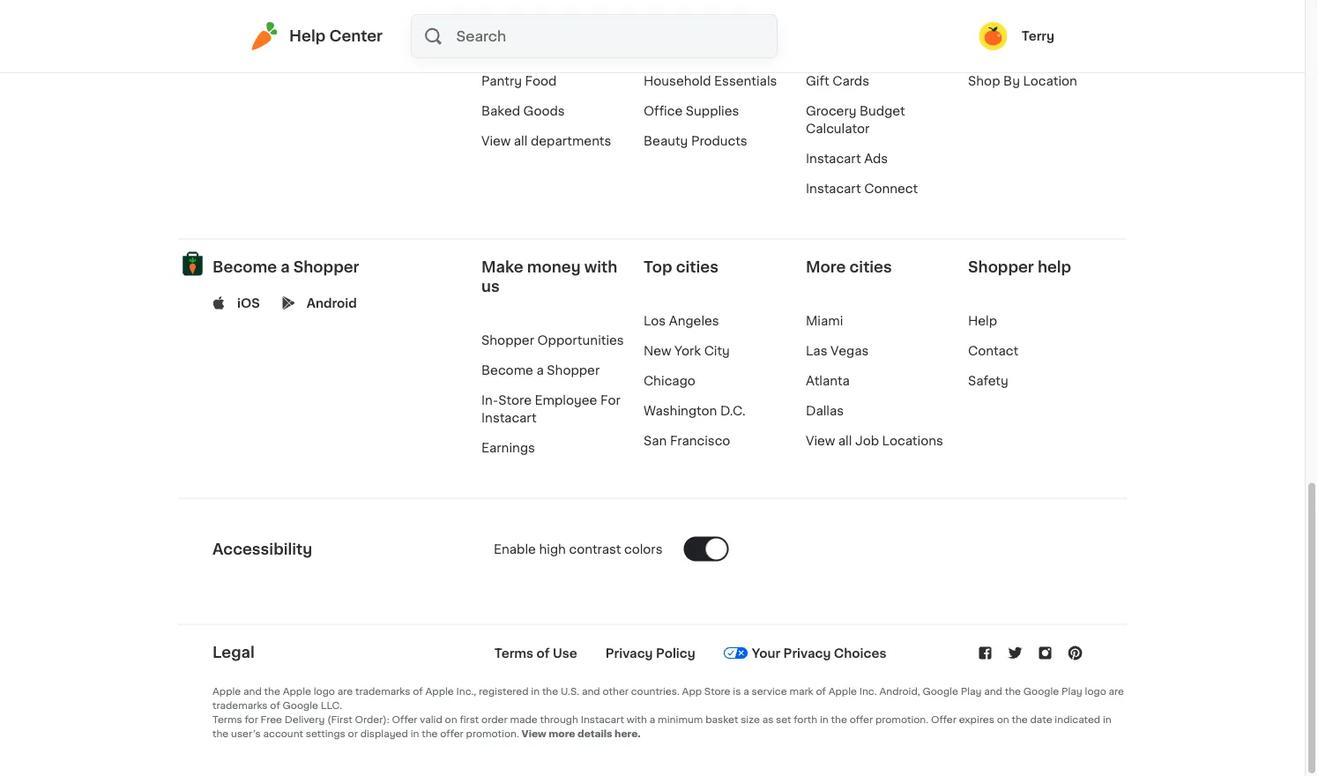 Task type: locate. For each thing, give the bounding box(es) containing it.
play up 'expires'
[[961, 687, 982, 696]]

instacart connect
[[806, 182, 918, 195]]

office supplies
[[644, 105, 739, 117]]

los angeles link
[[644, 315, 719, 327]]

trademarks up order):
[[355, 687, 411, 696]]

1 vertical spatial store
[[704, 687, 731, 696]]

privacy up "other"
[[606, 647, 653, 660]]

san francisco link
[[644, 435, 730, 447]]

1 horizontal spatial store
[[704, 687, 731, 696]]

1 horizontal spatial trademarks
[[355, 687, 411, 696]]

0 vertical spatial with
[[584, 260, 617, 275]]

cities
[[676, 260, 719, 275], [850, 260, 892, 275]]

android play store logo image
[[282, 297, 295, 310]]

google up the delivery
[[283, 701, 318, 710]]

0 horizontal spatial offer
[[392, 715, 418, 724]]

for
[[600, 394, 621, 406]]

1 on from the left
[[445, 715, 457, 724]]

instacart down instacart ads link
[[806, 182, 861, 195]]

view for view all departments
[[481, 135, 511, 147]]

google
[[923, 687, 958, 696], [1024, 687, 1059, 696], [283, 701, 318, 710]]

terms up registered
[[494, 647, 534, 660]]

apple left inc.,
[[425, 687, 454, 696]]

baked goods link
[[481, 105, 565, 117]]

0 vertical spatial help link
[[968, 45, 997, 57]]

offer down inc.
[[850, 715, 873, 724]]

0 vertical spatial become a shopper
[[213, 260, 359, 275]]

terms
[[494, 647, 534, 660], [213, 715, 242, 724]]

view for view more details here.
[[522, 729, 546, 739]]

meat alternatives link
[[481, 15, 590, 27]]

google up date
[[1024, 687, 1059, 696]]

0 horizontal spatial logo
[[314, 687, 335, 696]]

1 vertical spatial with
[[627, 715, 647, 724]]

apple up the delivery
[[283, 687, 311, 696]]

grocery up household essentials link
[[696, 45, 747, 57]]

on
[[445, 715, 457, 724], [997, 715, 1009, 724]]

beauty
[[644, 135, 688, 147]]

date
[[1030, 715, 1053, 724]]

for
[[245, 715, 258, 724]]

use
[[553, 647, 577, 660]]

mark
[[790, 687, 814, 696]]

2 apple from the left
[[283, 687, 311, 696]]

store left is
[[704, 687, 731, 696]]

delivery
[[285, 715, 325, 724]]

become up in-
[[481, 364, 533, 376]]

beauty products link
[[644, 135, 748, 147]]

1 horizontal spatial and
[[582, 687, 600, 696]]

1 horizontal spatial cities
[[850, 260, 892, 275]]

cities for more cities
[[850, 260, 892, 275]]

instacart up details
[[581, 715, 624, 724]]

0 horizontal spatial are
[[338, 687, 353, 696]]

1 logo from the left
[[314, 687, 335, 696]]

view more details here.
[[522, 729, 641, 739]]

pantry
[[481, 75, 522, 87]]

1 horizontal spatial with
[[627, 715, 647, 724]]

guides
[[1018, 15, 1062, 27]]

of up free
[[270, 701, 280, 710]]

cities right the "top"
[[676, 260, 719, 275]]

ads
[[864, 152, 888, 165]]

become
[[213, 260, 277, 275], [481, 364, 533, 376]]

enable high contrast colors
[[494, 543, 663, 555]]

become a shopper down shopper opportunities
[[481, 364, 600, 376]]

1 cities from the left
[[676, 260, 719, 275]]

baked goods
[[481, 105, 565, 117]]

promotion. down the android,
[[876, 715, 929, 724]]

0 horizontal spatial become a shopper
[[213, 260, 359, 275]]

0 vertical spatial terms
[[494, 647, 534, 660]]

logo
[[314, 687, 335, 696], [1085, 687, 1107, 696]]

3 and from the left
[[984, 687, 1003, 696]]

0 horizontal spatial play
[[961, 687, 982, 696]]

size
[[741, 715, 760, 724]]

new york city
[[644, 345, 730, 357]]

instacart down in-
[[481, 412, 537, 424]]

help center
[[289, 29, 383, 44]]

help
[[1038, 260, 1072, 275]]

0 horizontal spatial with
[[584, 260, 617, 275]]

1 vertical spatial all
[[838, 435, 852, 447]]

pinterest image
[[1067, 645, 1084, 662]]

dallas link
[[806, 405, 844, 417]]

atlanta
[[806, 375, 850, 387]]

1 horizontal spatial google
[[923, 687, 958, 696]]

and right u.s.
[[582, 687, 600, 696]]

trademarks up for
[[213, 701, 268, 710]]

grocery inside grocery budget calculator
[[806, 105, 857, 117]]

0 horizontal spatial grocery
[[696, 45, 747, 57]]

help up shop
[[968, 45, 997, 57]]

and up for
[[243, 687, 262, 696]]

help link up contact
[[968, 315, 997, 327]]

all down baked goods "link"
[[514, 135, 528, 147]]

view down made
[[522, 729, 546, 739]]

grocery up calculator
[[806, 105, 857, 117]]

choices
[[834, 647, 887, 660]]

help up contact
[[968, 315, 997, 327]]

2 on from the left
[[997, 715, 1009, 724]]

0 horizontal spatial promotion.
[[466, 729, 519, 739]]

the left date
[[1012, 715, 1028, 724]]

in-store employee for instacart link
[[481, 394, 621, 424]]

household essentials
[[644, 75, 777, 87]]

1 horizontal spatial offer
[[850, 715, 873, 724]]

instacart
[[806, 152, 861, 165], [806, 182, 861, 195], [481, 412, 537, 424], [581, 715, 624, 724]]

promotion. down order
[[466, 729, 519, 739]]

android link
[[307, 294, 357, 312]]

las vegas link
[[806, 345, 869, 357]]

terms of use
[[494, 647, 577, 660]]

policy
[[656, 647, 696, 660]]

with up here.
[[627, 715, 647, 724]]

0 horizontal spatial view
[[481, 135, 511, 147]]

your
[[752, 647, 781, 660]]

a
[[281, 260, 290, 275], [537, 364, 544, 376], [744, 687, 749, 696], [650, 715, 655, 724]]

4 apple from the left
[[829, 687, 857, 696]]

1 horizontal spatial become a shopper
[[481, 364, 600, 376]]

in-store employee for instacart
[[481, 394, 621, 424]]

terms of use link
[[494, 647, 577, 660]]

1 vertical spatial help link
[[968, 315, 997, 327]]

0 horizontal spatial trademarks
[[213, 701, 268, 710]]

on left first
[[445, 715, 457, 724]]

instacart shopper app logo image
[[178, 249, 207, 279]]

food
[[525, 75, 557, 87]]

in right the displayed
[[411, 729, 419, 739]]

basket
[[706, 715, 738, 724]]

1 horizontal spatial all
[[838, 435, 852, 447]]

1 horizontal spatial offer
[[931, 715, 957, 724]]

shop by location link
[[968, 75, 1077, 87]]

by
[[1004, 75, 1020, 87]]

help link up shop
[[968, 45, 997, 57]]

0 horizontal spatial on
[[445, 715, 457, 724]]

view down dallas at the bottom right of page
[[806, 435, 835, 447]]

all left job
[[838, 435, 852, 447]]

the left user's
[[213, 729, 229, 739]]

logo up llc.
[[314, 687, 335, 696]]

0 vertical spatial grocery
[[696, 45, 747, 57]]

play up indicated
[[1062, 687, 1083, 696]]

1 horizontal spatial view
[[522, 729, 546, 739]]

1 horizontal spatial grocery
[[806, 105, 857, 117]]

shopper up employee
[[547, 364, 600, 376]]

0 vertical spatial view
[[481, 135, 511, 147]]

become a shopper up android play store logo
[[213, 260, 359, 275]]

on right 'expires'
[[997, 715, 1009, 724]]

2 horizontal spatial view
[[806, 435, 835, 447]]

2 vertical spatial help
[[968, 315, 997, 327]]

1 vertical spatial trademarks
[[213, 701, 268, 710]]

0 horizontal spatial terms
[[213, 715, 242, 724]]

san francisco
[[644, 435, 730, 447]]

a left minimum
[[650, 715, 655, 724]]

goods
[[523, 105, 565, 117]]

york
[[675, 345, 701, 357]]

promotion.
[[876, 715, 929, 724], [466, 729, 519, 739]]

money
[[527, 260, 581, 275]]

san
[[644, 435, 667, 447]]

with inside apple and the apple logo are trademarks of apple inc., registered in the u.s. and other countries. app store is a service mark of apple inc. android, google play and the google play logo are trademarks of google llc. terms for free delivery (first order): offer valid on first order made through instacart with a minimum basket size as set forth in the offer promotion. offer expires on the date indicated in the user's account settings or displayed in the offer promotion.
[[627, 715, 647, 724]]

view down baked on the top of the page
[[481, 135, 511, 147]]

1 vertical spatial become
[[481, 364, 533, 376]]

apple down legal
[[213, 687, 241, 696]]

privacy up mark
[[784, 647, 831, 660]]

user avatar image
[[979, 22, 1008, 50]]

user's
[[231, 729, 261, 739]]

inc.,
[[456, 687, 476, 696]]

a up android play store logo
[[281, 260, 290, 275]]

1 horizontal spatial on
[[997, 715, 1009, 724]]

llc.
[[321, 701, 342, 710]]

with
[[584, 260, 617, 275], [627, 715, 647, 724]]

store down become a shopper link
[[498, 394, 532, 406]]

organic grocery
[[644, 45, 747, 57]]

location
[[1023, 75, 1077, 87]]

facebook image
[[977, 645, 994, 662]]

1 horizontal spatial promotion.
[[876, 715, 929, 724]]

new york city link
[[644, 345, 730, 357]]

1 vertical spatial view
[[806, 435, 835, 447]]

1 vertical spatial terms
[[213, 715, 242, 724]]

2 cities from the left
[[850, 260, 892, 275]]

2 help link from the top
[[968, 315, 997, 327]]

view more details here. link
[[522, 729, 641, 739]]

0 vertical spatial store
[[498, 394, 532, 406]]

products
[[691, 135, 748, 147]]

cities right more
[[850, 260, 892, 275]]

0 horizontal spatial and
[[243, 687, 262, 696]]

0 vertical spatial trademarks
[[355, 687, 411, 696]]

indicated
[[1055, 715, 1101, 724]]

of left use
[[537, 647, 550, 660]]

top cities
[[644, 260, 719, 275]]

and up 'expires'
[[984, 687, 1003, 696]]

logo up indicated
[[1085, 687, 1107, 696]]

offer up the displayed
[[392, 715, 418, 724]]

0 vertical spatial all
[[514, 135, 528, 147]]

with right money
[[584, 260, 617, 275]]

grocery
[[696, 45, 747, 57], [806, 105, 857, 117]]

0 horizontal spatial google
[[283, 701, 318, 710]]

apple left inc.
[[829, 687, 857, 696]]

1 apple from the left
[[213, 687, 241, 696]]

1 horizontal spatial terms
[[494, 647, 534, 660]]

terms up user's
[[213, 715, 242, 724]]

the up free
[[264, 687, 280, 696]]

view for view all job locations
[[806, 435, 835, 447]]

1 horizontal spatial are
[[1109, 687, 1124, 696]]

1 vertical spatial grocery
[[806, 105, 857, 117]]

los
[[644, 315, 666, 327]]

offer down first
[[440, 729, 464, 739]]

1 horizontal spatial privacy
[[784, 647, 831, 660]]

&
[[1005, 15, 1015, 27]]

(first
[[327, 715, 353, 724]]

help right instacart "icon"
[[289, 29, 326, 44]]

other
[[603, 687, 629, 696]]

0 vertical spatial offer
[[850, 715, 873, 724]]

terry link
[[979, 22, 1055, 50]]

0 horizontal spatial privacy
[[606, 647, 653, 660]]

0 horizontal spatial store
[[498, 394, 532, 406]]

are
[[338, 687, 353, 696], [1109, 687, 1124, 696]]

1 horizontal spatial logo
[[1085, 687, 1107, 696]]

with inside the make money with us
[[584, 260, 617, 275]]

play
[[961, 687, 982, 696], [1062, 687, 1083, 696]]

1 vertical spatial promotion.
[[466, 729, 519, 739]]

make
[[481, 260, 524, 275]]

0 vertical spatial become
[[213, 260, 277, 275]]

office
[[644, 105, 683, 117]]

0 horizontal spatial offer
[[440, 729, 464, 739]]

enable
[[494, 543, 536, 555]]

0 horizontal spatial become
[[213, 260, 277, 275]]

2 offer from the left
[[931, 715, 957, 724]]

2 vertical spatial view
[[522, 729, 546, 739]]

offer left 'expires'
[[931, 715, 957, 724]]

the down twitter icon
[[1005, 687, 1021, 696]]

1 horizontal spatial become
[[481, 364, 533, 376]]

google right the android,
[[923, 687, 958, 696]]

in right indicated
[[1103, 715, 1112, 724]]

2 logo from the left
[[1085, 687, 1107, 696]]

become up the "ios" link
[[213, 260, 277, 275]]

0 horizontal spatial all
[[514, 135, 528, 147]]

d.c.
[[720, 405, 746, 417]]

1 vertical spatial become a shopper
[[481, 364, 600, 376]]

2 horizontal spatial and
[[984, 687, 1003, 696]]

earnings
[[481, 442, 535, 454]]

view
[[481, 135, 511, 147], [806, 435, 835, 447], [522, 729, 546, 739]]

the
[[264, 687, 280, 696], [542, 687, 558, 696], [1005, 687, 1021, 696], [831, 715, 847, 724], [1012, 715, 1028, 724], [213, 729, 229, 739], [422, 729, 438, 739]]

0 horizontal spatial cities
[[676, 260, 719, 275]]

contrast
[[569, 543, 621, 555]]

1 horizontal spatial play
[[1062, 687, 1083, 696]]



Task type: describe. For each thing, give the bounding box(es) containing it.
twitter image
[[1007, 645, 1024, 662]]

shop
[[968, 75, 1000, 87]]

grocery budget calculator
[[806, 105, 905, 135]]

the left u.s.
[[542, 687, 558, 696]]

pantry food
[[481, 75, 557, 87]]

instacart inside apple and the apple logo are trademarks of apple inc., registered in the u.s. and other countries. app store is a service mark of apple inc. android, google play and the google play logo are trademarks of google llc. terms for free delivery (first order): offer valid on first order made through instacart with a minimum basket size as set forth in the offer promotion. offer expires on the date indicated in the user's account settings or displayed in the offer promotion.
[[581, 715, 624, 724]]

1 privacy from the left
[[606, 647, 653, 660]]

of right mark
[[816, 687, 826, 696]]

the down valid
[[422, 729, 438, 739]]

gift cards
[[806, 75, 870, 87]]

organic
[[644, 45, 693, 57]]

expires
[[959, 715, 995, 724]]

instacart inside in-store employee for instacart
[[481, 412, 537, 424]]

store inside in-store employee for instacart
[[498, 394, 532, 406]]

2 play from the left
[[1062, 687, 1083, 696]]

store inside apple and the apple logo are trademarks of apple inc., registered in the u.s. and other countries. app store is a service mark of apple inc. android, google play and the google play logo are trademarks of google llc. terms for free delivery (first order): offer valid on first order made through instacart with a minimum basket size as set forth in the offer promotion. offer expires on the date indicated in the user's account settings or displayed in the offer promotion.
[[704, 687, 731, 696]]

in right forth
[[820, 715, 829, 724]]

a right is
[[744, 687, 749, 696]]

atlanta link
[[806, 375, 850, 387]]

beverages link
[[644, 15, 709, 27]]

minimum
[[658, 715, 703, 724]]

center
[[329, 29, 383, 44]]

contact
[[968, 345, 1019, 357]]

0 vertical spatial promotion.
[[876, 715, 929, 724]]

1 vertical spatial offer
[[440, 729, 464, 739]]

terms inside apple and the apple logo are trademarks of apple inc., registered in the u.s. and other countries. app store is a service mark of apple inc. android, google play and the google play logo are trademarks of google llc. terms for free delivery (first order): offer valid on first order made through instacart with a minimum basket size as set forth in the offer promotion. offer expires on the date indicated in the user's account settings or displayed in the offer promotion.
[[213, 715, 242, 724]]

android
[[307, 297, 357, 309]]

chicago
[[644, 375, 696, 387]]

shopper up become a shopper link
[[481, 334, 534, 346]]

or
[[348, 729, 358, 739]]

all for departments
[[514, 135, 528, 147]]

cities for top cities
[[676, 260, 719, 275]]

privacy policy
[[606, 647, 696, 660]]

ios link
[[237, 294, 260, 312]]

of up valid
[[413, 687, 423, 696]]

shopper up android
[[293, 260, 359, 275]]

instacart ads
[[806, 152, 888, 165]]

household essentials link
[[644, 75, 777, 87]]

registered
[[479, 687, 529, 696]]

beverages
[[644, 15, 709, 27]]

2 and from the left
[[582, 687, 600, 696]]

free
[[261, 715, 282, 724]]

safety link
[[968, 375, 1009, 387]]

instacart connect link
[[806, 182, 918, 195]]

shopper left help at right
[[968, 260, 1034, 275]]

countries.
[[631, 687, 680, 696]]

a down shopper opportunities
[[537, 364, 544, 376]]

0 vertical spatial help
[[289, 29, 326, 44]]

more
[[806, 260, 846, 275]]

top
[[644, 260, 672, 275]]

here.
[[615, 729, 641, 739]]

dallas
[[806, 405, 844, 417]]

instacart down calculator
[[806, 152, 861, 165]]

view all job locations
[[806, 435, 943, 447]]

android,
[[880, 687, 920, 696]]

alternatives
[[516, 15, 590, 27]]

1 are from the left
[[338, 687, 353, 696]]

in-
[[481, 394, 498, 406]]

view all departments link
[[481, 135, 611, 147]]

2 privacy from the left
[[784, 647, 831, 660]]

2 are from the left
[[1109, 687, 1124, 696]]

in up made
[[531, 687, 540, 696]]

shopper help
[[968, 260, 1072, 275]]

order):
[[355, 715, 390, 724]]

legal
[[213, 645, 255, 660]]

accessibility
[[213, 542, 312, 557]]

as
[[762, 715, 774, 724]]

view all job locations link
[[806, 435, 943, 447]]

1 offer from the left
[[392, 715, 418, 724]]

vegas
[[831, 345, 869, 357]]

order
[[482, 715, 508, 724]]

seafood
[[481, 45, 533, 57]]

connect
[[864, 182, 918, 195]]

departments
[[531, 135, 611, 147]]

baked
[[481, 105, 520, 117]]

Search search field
[[455, 15, 777, 57]]

1 vertical spatial help
[[968, 45, 997, 57]]

1 play from the left
[[961, 687, 982, 696]]

service
[[752, 687, 787, 696]]

cards
[[833, 75, 870, 87]]

ios app store logo image
[[213, 297, 226, 310]]

safety
[[968, 375, 1009, 387]]

locations
[[882, 435, 943, 447]]

your privacy choices link
[[724, 645, 887, 662]]

instacart ads link
[[806, 152, 888, 165]]

meat
[[481, 15, 513, 27]]

ideas & guides link
[[968, 15, 1062, 27]]

gift
[[806, 75, 829, 87]]

the right forth
[[831, 715, 847, 724]]

inc.
[[860, 687, 877, 696]]

pantry food link
[[481, 75, 557, 87]]

miami
[[806, 315, 843, 327]]

washington d.c.
[[644, 405, 746, 417]]

1 help link from the top
[[968, 45, 997, 57]]

forth
[[794, 715, 818, 724]]

shop by location
[[968, 75, 1077, 87]]

instagram image
[[1037, 645, 1054, 662]]

1 and from the left
[[243, 687, 262, 696]]

all for job
[[838, 435, 852, 447]]

2 horizontal spatial google
[[1024, 687, 1059, 696]]

colors
[[624, 543, 663, 555]]

meat alternatives
[[481, 15, 590, 27]]

3 apple from the left
[[425, 687, 454, 696]]

opportunities
[[537, 334, 624, 346]]

high
[[539, 543, 566, 555]]

account
[[263, 729, 303, 739]]

help center link
[[250, 22, 383, 50]]

instacart image
[[250, 22, 279, 50]]

first
[[460, 715, 479, 724]]

ideas
[[968, 15, 1002, 27]]

more
[[549, 729, 575, 739]]



Task type: vqa. For each thing, say whether or not it's contained in the screenshot.
of
yes



